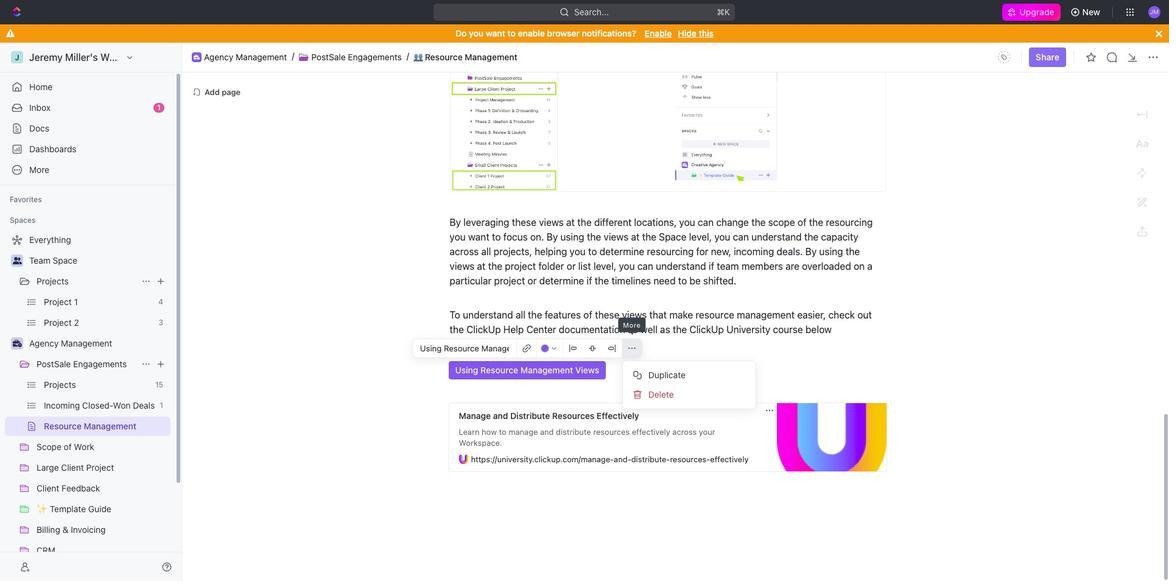 Task type: vqa. For each thing, say whether or not it's contained in the screenshot.
No most used docs image
no



Task type: locate. For each thing, give the bounding box(es) containing it.
1 vertical spatial if
[[587, 276, 592, 287]]

agency inside tree
[[29, 338, 59, 348]]

management up page
[[236, 52, 287, 62]]

1 vertical spatial postsale
[[37, 359, 71, 369]]

new button
[[1066, 2, 1108, 22]]

0 vertical spatial can
[[698, 217, 714, 228]]

determine down different
[[600, 246, 645, 257]]

agency management down 2
[[29, 338, 112, 348]]

0 vertical spatial determine
[[600, 246, 645, 257]]

understand up help
[[463, 310, 513, 321]]

1 horizontal spatial resource
[[425, 52, 463, 62]]

by up helping
[[547, 232, 558, 243]]

overloaded
[[802, 261, 852, 272]]

postsale inside tree
[[37, 359, 71, 369]]

project up "project 2"
[[44, 297, 72, 307]]

0 vertical spatial postsale engagements
[[312, 52, 402, 62]]

project for project 1
[[44, 297, 72, 307]]

everything
[[29, 235, 71, 245]]

resourcing
[[826, 217, 873, 228], [647, 246, 694, 257]]

timelines
[[612, 276, 651, 287]]

1 inside 'link'
[[74, 297, 78, 307]]

all right across
[[482, 246, 491, 257]]

can down change at right
[[733, 232, 749, 243]]

0 vertical spatial these
[[512, 217, 537, 228]]

to
[[508, 28, 516, 38], [492, 232, 501, 243], [588, 246, 597, 257], [679, 276, 687, 287]]

1 vertical spatial agency
[[29, 338, 59, 348]]

0 horizontal spatial resourcing
[[647, 246, 694, 257]]

more down 'dashboards'
[[29, 164, 49, 175]]

1 vertical spatial level,
[[594, 261, 617, 272]]

if down list
[[587, 276, 592, 287]]

if left the team
[[709, 261, 715, 272]]

sidebar navigation
[[0, 43, 185, 581]]

1 vertical spatial client
[[37, 483, 59, 493]]

project inside 'link'
[[44, 297, 72, 307]]

docs
[[29, 123, 49, 133]]

manage and distribute resources effectively
[[459, 411, 639, 421]]

0 vertical spatial space
[[659, 232, 687, 243]]

all inside by leveraging these views at the different locations, you can change the scope of the resourcing you want to focus on. by using the views at the space level, you can understand the capacity across all projects, helping you to determine resourcing for new, incoming deals. by using the views at the project folder or list level, you can understand if team members are overloaded on a particular project or determine if the timelines need to be shifted.
[[482, 246, 491, 257]]

scope of work link
[[37, 437, 168, 457]]

of right scope
[[798, 217, 807, 228]]

1 horizontal spatial as
[[660, 324, 670, 335]]

2 horizontal spatial can
[[733, 232, 749, 243]]

of
[[798, 217, 807, 228], [584, 310, 593, 321], [64, 442, 72, 452]]

0 vertical spatial client
[[61, 462, 84, 473]]

jm button
[[1145, 2, 1165, 22]]

or left list
[[567, 261, 576, 272]]

views up well
[[622, 310, 647, 321]]

agency up the "add page"
[[204, 52, 233, 62]]

management for resource management link on the bottom left
[[84, 421, 136, 431]]

scope
[[37, 442, 61, 452]]

can up timelines
[[638, 261, 654, 272]]

1 vertical spatial business time image
[[12, 340, 22, 347]]

clickup
[[467, 324, 501, 335], [690, 324, 724, 335]]

2 vertical spatial resource
[[44, 421, 82, 431]]

1 vertical spatial projects link
[[44, 375, 150, 395]]

0 horizontal spatial understand
[[463, 310, 513, 321]]

billing & invoicing
[[37, 525, 106, 535]]

1 vertical spatial postsale engagements
[[37, 359, 127, 369]]

0 horizontal spatial postsale
[[37, 359, 71, 369]]

1 vertical spatial of
[[584, 310, 593, 321]]

home
[[29, 82, 53, 92]]

management down the incoming closed-won deals 1
[[84, 421, 136, 431]]

these up documentation
[[595, 310, 620, 321]]

resource management link
[[44, 417, 168, 436]]

resourcing up capacity
[[826, 217, 873, 228]]

management for bottommost "agency management" link
[[61, 338, 112, 348]]

0 vertical spatial more
[[29, 164, 49, 175]]

0 horizontal spatial at
[[477, 261, 486, 272]]

0 vertical spatial if
[[709, 261, 715, 272]]

projects up incoming at the left bottom of the page
[[44, 380, 76, 390]]

1 vertical spatial agency management
[[29, 338, 112, 348]]

all up help
[[516, 310, 526, 321]]

want
[[486, 28, 506, 38], [468, 232, 490, 243]]

if
[[709, 261, 715, 272], [587, 276, 592, 287]]

favorites
[[10, 195, 42, 204]]

management inside resource management link
[[84, 421, 136, 431]]

projects link up closed- on the bottom of the page
[[44, 375, 150, 395]]

team
[[29, 255, 50, 266]]

university
[[727, 324, 771, 335]]

0 horizontal spatial space
[[53, 255, 77, 266]]

agency
[[204, 52, 233, 62], [29, 338, 59, 348]]

0 horizontal spatial as
[[628, 324, 638, 335]]

0 horizontal spatial client
[[37, 483, 59, 493]]

0 vertical spatial postsale engagements link
[[312, 52, 402, 62]]

0 vertical spatial projects link
[[37, 272, 136, 291]]

agency management
[[204, 52, 287, 62], [29, 338, 112, 348]]

level,
[[689, 232, 712, 243], [594, 261, 617, 272]]

0 vertical spatial at
[[567, 217, 575, 228]]

incoming
[[734, 246, 774, 257]]

tree
[[5, 230, 171, 581]]

1 as from the left
[[628, 324, 638, 335]]

1 vertical spatial at
[[631, 232, 640, 243]]

resource
[[425, 52, 463, 62], [481, 365, 519, 376], [44, 421, 82, 431]]

to
[[450, 310, 460, 321]]

0 vertical spatial engagements
[[348, 52, 402, 62]]

postsale engagements for bottommost postsale engagements link
[[37, 359, 127, 369]]

dashboards
[[29, 144, 77, 154]]

0 horizontal spatial business time image
[[12, 340, 22, 347]]

at up particular at the left
[[477, 261, 486, 272]]

by up across
[[450, 217, 461, 228]]

are
[[786, 261, 800, 272]]

15
[[155, 380, 163, 389]]

2 horizontal spatial understand
[[752, 232, 802, 243]]

deals
[[133, 400, 155, 411]]

agency management link down project 2 link
[[29, 334, 168, 353]]

or down helping
[[528, 276, 537, 287]]

management down do
[[465, 52, 518, 62]]

focus
[[504, 232, 528, 243]]

2 horizontal spatial by
[[806, 246, 817, 257]]

determine down folder
[[540, 276, 584, 287]]

2 vertical spatial 1
[[160, 401, 163, 410]]

0 vertical spatial agency management
[[204, 52, 287, 62]]

postsale engagements inside tree
[[37, 359, 127, 369]]

project for project 2
[[44, 317, 72, 328]]

1 vertical spatial 1
[[74, 297, 78, 307]]

0 horizontal spatial all
[[482, 246, 491, 257]]

1
[[157, 103, 161, 112], [74, 297, 78, 307], [160, 401, 163, 410]]

1 vertical spatial resourcing
[[647, 246, 694, 257]]

at down locations,
[[631, 232, 640, 243]]

incoming closed-won deals link
[[44, 396, 155, 415]]

dashboards link
[[5, 140, 171, 159]]

more button
[[5, 160, 171, 180]]

the down different
[[587, 232, 601, 243]]

space inside tree
[[53, 255, 77, 266]]

1 horizontal spatial at
[[567, 217, 575, 228]]

miller's
[[65, 52, 98, 63]]

✨ template guide
[[37, 504, 111, 514]]

1 vertical spatial all
[[516, 310, 526, 321]]

space
[[659, 232, 687, 243], [53, 255, 77, 266]]

1 vertical spatial want
[[468, 232, 490, 243]]

tree containing everything
[[5, 230, 171, 581]]

agency management up page
[[204, 52, 287, 62]]

1 vertical spatial space
[[53, 255, 77, 266]]

using up overloaded
[[820, 246, 844, 257]]

1 vertical spatial these
[[595, 310, 620, 321]]

more left 'that'
[[623, 321, 641, 328]]

distribute
[[511, 411, 550, 421]]

notifications?
[[582, 28, 637, 38]]

0 horizontal spatial postsale engagements
[[37, 359, 127, 369]]

⌘k
[[717, 7, 731, 17]]

client up client feedback on the bottom
[[61, 462, 84, 473]]

as right well
[[660, 324, 670, 335]]

resourcing up need
[[647, 246, 694, 257]]

understand up be at top
[[656, 261, 707, 272]]

client down large
[[37, 483, 59, 493]]

everything link
[[5, 230, 168, 250]]

space down locations,
[[659, 232, 687, 243]]

0 vertical spatial understand
[[752, 232, 802, 243]]

resources-
[[670, 455, 711, 465]]

👥 resource management
[[413, 52, 518, 62]]

1 horizontal spatial more
[[623, 321, 641, 328]]

0 horizontal spatial agency
[[29, 338, 59, 348]]

0 vertical spatial resourcing
[[826, 217, 873, 228]]

engagements inside tree
[[73, 359, 127, 369]]

of inside the scope of work link
[[64, 442, 72, 452]]

0 vertical spatial by
[[450, 217, 461, 228]]

business time image
[[194, 55, 200, 60], [12, 340, 22, 347]]

https://university.clickup.com/manage-
[[471, 455, 614, 465]]

resource inside tree
[[44, 421, 82, 431]]

0 horizontal spatial if
[[587, 276, 592, 287]]

views
[[539, 217, 564, 228], [604, 232, 629, 243], [450, 261, 475, 272], [622, 310, 647, 321]]

using up helping
[[561, 232, 585, 243]]

by up overloaded
[[806, 246, 817, 257]]

agency management inside tree
[[29, 338, 112, 348]]

resource right the "👥" on the top left of page
[[425, 52, 463, 62]]

1 horizontal spatial clickup
[[690, 324, 724, 335]]

project down the scope of work link at left
[[86, 462, 114, 473]]

engagements down project 2 link
[[73, 359, 127, 369]]

level, right list
[[594, 261, 617, 272]]

2 horizontal spatial of
[[798, 217, 807, 228]]

2 vertical spatial of
[[64, 442, 72, 452]]

features
[[545, 310, 581, 321]]

of up documentation
[[584, 310, 593, 321]]

can left change at right
[[698, 217, 714, 228]]

for
[[697, 246, 709, 257]]

determine
[[600, 246, 645, 257], [540, 276, 584, 287]]

1 horizontal spatial agency management
[[204, 52, 287, 62]]

want right do
[[486, 28, 506, 38]]

0 horizontal spatial agency management link
[[29, 334, 168, 353]]

the down make
[[673, 324, 687, 335]]

the up capacity
[[809, 217, 824, 228]]

0 vertical spatial all
[[482, 246, 491, 257]]

you
[[469, 28, 484, 38], [680, 217, 696, 228], [450, 232, 466, 243], [715, 232, 731, 243], [570, 246, 586, 257], [619, 261, 635, 272]]

agency management for topmost "agency management" link
[[204, 52, 287, 62]]

projects
[[37, 276, 69, 286], [44, 380, 76, 390]]

need
[[654, 276, 676, 287]]

these up 'focus'
[[512, 217, 537, 228]]

1 vertical spatial using
[[820, 246, 844, 257]]

0 horizontal spatial by
[[450, 217, 461, 228]]

1 horizontal spatial engagements
[[348, 52, 402, 62]]

by leveraging these views at the different locations, you can change the scope of the resourcing you want to focus on. by using the views at the space level, you can understand the capacity across all projects, helping you to determine resourcing for new, incoming deals. by using the views at the project folder or list level, you can understand if team members are overloaded on a particular project or determine if the timelines need to be shifted.
[[450, 217, 876, 287]]

0 vertical spatial of
[[798, 217, 807, 228]]

these inside to understand all the features of these views that make resource management easier, check out the clickup help center documentation as well as the clickup university course below
[[595, 310, 620, 321]]

1 vertical spatial understand
[[656, 261, 707, 272]]

the left different
[[578, 217, 592, 228]]

these inside by leveraging these views at the different locations, you can change the scope of the resourcing you want to focus on. by using the views at the space level, you can understand the capacity across all projects, helping you to determine resourcing for new, incoming deals. by using the views at the project folder or list level, you can understand if team members are overloaded on a particular project or determine if the timelines need to be shifted.
[[512, 217, 537, 228]]

add page
[[205, 87, 241, 97]]

0 horizontal spatial can
[[638, 261, 654, 272]]

jeremy
[[29, 52, 63, 63]]

postsale engagements for the rightmost postsale engagements link
[[312, 52, 402, 62]]

projects down team space
[[37, 276, 69, 286]]

project 2 link
[[44, 313, 154, 333]]

Add button text field
[[420, 343, 509, 353]]

0 horizontal spatial these
[[512, 217, 537, 228]]

1 horizontal spatial if
[[709, 261, 715, 272]]

and-
[[614, 455, 632, 465]]

more inside more dropdown button
[[29, 164, 49, 175]]

1 horizontal spatial can
[[698, 217, 714, 228]]

agency management link up page
[[204, 52, 287, 62]]

1 vertical spatial determine
[[540, 276, 584, 287]]

engagements left the "👥" on the top left of page
[[348, 52, 402, 62]]

the
[[578, 217, 592, 228], [752, 217, 766, 228], [809, 217, 824, 228], [587, 232, 601, 243], [642, 232, 657, 243], [805, 232, 819, 243], [846, 246, 860, 257], [488, 261, 503, 272], [595, 276, 609, 287], [528, 310, 542, 321], [450, 324, 464, 335], [673, 324, 687, 335]]

resource down incoming at the left bottom of the page
[[44, 421, 82, 431]]

level, up for
[[689, 232, 712, 243]]

business time image inside tree
[[12, 340, 22, 347]]

0 vertical spatial project
[[44, 297, 72, 307]]

of left work
[[64, 442, 72, 452]]

of inside to understand all the features of these views that make resource management easier, check out the clickup help center documentation as well as the clickup university course below
[[584, 310, 593, 321]]

2 vertical spatial understand
[[463, 310, 513, 321]]

resources
[[552, 411, 595, 421]]

agency for topmost "agency management" link
[[204, 52, 233, 62]]

✨ template guide link
[[37, 500, 168, 519]]

postsale for bottommost postsale engagements link
[[37, 359, 71, 369]]

duplicate
[[649, 370, 686, 380]]

search...
[[575, 7, 609, 17]]

1 horizontal spatial agency
[[204, 52, 233, 62]]

management
[[737, 310, 795, 321]]

clickup down resource
[[690, 324, 724, 335]]

delete
[[649, 389, 674, 400]]

that
[[650, 310, 667, 321]]

1 horizontal spatial of
[[584, 310, 593, 321]]

space right team
[[53, 255, 77, 266]]

clickup up add button text field
[[467, 324, 501, 335]]

1 inside the incoming closed-won deals 1
[[160, 401, 163, 410]]

deals.
[[777, 246, 803, 257]]

as left well
[[628, 324, 638, 335]]

resource management
[[44, 421, 136, 431]]

1 vertical spatial more
[[623, 321, 641, 328]]

as
[[628, 324, 638, 335], [660, 324, 670, 335]]

leveraging
[[464, 217, 510, 228]]

https://university.clickup.com/manage-and-distribute-resources-effectively
[[471, 455, 749, 465]]

resource right 'using' in the left bottom of the page
[[481, 365, 519, 376]]

management down 2
[[61, 338, 112, 348]]

folder
[[539, 261, 564, 272]]

j
[[15, 53, 19, 62]]

engagements for bottommost postsale engagements link
[[73, 359, 127, 369]]

to up list
[[588, 246, 597, 257]]

at up helping
[[567, 217, 575, 228]]

0 horizontal spatial of
[[64, 442, 72, 452]]

can
[[698, 217, 714, 228], [733, 232, 749, 243], [638, 261, 654, 272]]

the up on
[[846, 246, 860, 257]]

you right locations,
[[680, 217, 696, 228]]

2 vertical spatial project
[[86, 462, 114, 473]]

understand down scope
[[752, 232, 802, 243]]

1 horizontal spatial by
[[547, 232, 558, 243]]

of inside by leveraging these views at the different locations, you can change the scope of the resourcing you want to focus on. by using the views at the space level, you can understand the capacity across all projects, helping you to determine resourcing for new, incoming deals. by using the views at the project folder or list level, you can understand if team members are overloaded on a particular project or determine if the timelines need to be shifted.
[[798, 217, 807, 228]]

0 horizontal spatial clickup
[[467, 324, 501, 335]]

agency down "project 2"
[[29, 338, 59, 348]]

help
[[504, 324, 524, 335]]

1 horizontal spatial or
[[567, 261, 576, 272]]

want down leveraging at the top left of page
[[468, 232, 490, 243]]

1 horizontal spatial space
[[659, 232, 687, 243]]

views up on.
[[539, 217, 564, 228]]

1 horizontal spatial client
[[61, 462, 84, 473]]

all inside to understand all the features of these views that make resource management easier, check out the clickup help center documentation as well as the clickup university course below
[[516, 310, 526, 321]]

0 horizontal spatial more
[[29, 164, 49, 175]]

project left 2
[[44, 317, 72, 328]]

using
[[561, 232, 585, 243], [820, 246, 844, 257]]

projects link down the team space link
[[37, 272, 136, 291]]



Task type: describe. For each thing, give the bounding box(es) containing it.
1 vertical spatial project
[[494, 276, 525, 287]]

change
[[717, 217, 749, 228]]

out
[[858, 310, 872, 321]]

1 horizontal spatial postsale engagements link
[[312, 52, 402, 62]]

projects,
[[494, 246, 532, 257]]

particular
[[450, 276, 492, 287]]

you right do
[[469, 28, 484, 38]]

effectively
[[597, 411, 639, 421]]

project 1
[[44, 297, 78, 307]]

shifted.
[[704, 276, 737, 287]]

effectively
[[711, 455, 749, 465]]

new,
[[711, 246, 732, 257]]

spaces
[[10, 216, 36, 225]]

large client project link
[[37, 458, 168, 478]]

below
[[806, 324, 832, 335]]

understand inside to understand all the features of these views that make resource management easier, check out the clickup help center documentation as well as the clickup university course below
[[463, 310, 513, 321]]

0 vertical spatial level,
[[689, 232, 712, 243]]

resource for using
[[481, 365, 519, 376]]

the left timelines
[[595, 276, 609, 287]]

inbox
[[29, 102, 51, 113]]

hide
[[678, 28, 697, 38]]

the down locations,
[[642, 232, 657, 243]]

project 2
[[44, 317, 79, 328]]

to left 'enable'
[[508, 28, 516, 38]]

large
[[37, 462, 59, 473]]

do you want to enable browser notifications? enable hide this
[[456, 28, 714, 38]]

2 horizontal spatial at
[[631, 232, 640, 243]]

incoming closed-won deals 1
[[44, 400, 163, 411]]

0 vertical spatial projects
[[37, 276, 69, 286]]

want inside by leveraging these views at the different locations, you can change the scope of the resourcing you want to focus on. by using the views at the space level, you can understand the capacity across all projects, helping you to determine resourcing for new, incoming deals. by using the views at the project folder or list level, you can understand if team members are overloaded on a particular project or determine if the timelines need to be shifted.
[[468, 232, 490, 243]]

1 clickup from the left
[[467, 324, 501, 335]]

user group image
[[12, 257, 22, 264]]

closed-
[[82, 400, 113, 411]]

crm
[[37, 545, 55, 556]]

agency for bottommost "agency management" link
[[29, 338, 59, 348]]

the left capacity
[[805, 232, 819, 243]]

well
[[641, 324, 658, 335]]

members
[[742, 261, 783, 272]]

capacity
[[821, 232, 859, 243]]

resource
[[696, 310, 735, 321]]

helping
[[535, 246, 567, 257]]

upgrade
[[1020, 7, 1055, 17]]

2 clickup from the left
[[690, 324, 724, 335]]

across
[[450, 246, 479, 257]]

enable
[[518, 28, 545, 38]]

the down to
[[450, 324, 464, 335]]

business time image for topmost "agency management" link
[[194, 55, 200, 60]]

to left be at top
[[679, 276, 687, 287]]

work
[[74, 442, 94, 452]]

jm
[[1151, 8, 1159, 15]]

👥
[[413, 52, 423, 62]]

management left views
[[521, 365, 573, 376]]

0 vertical spatial or
[[567, 261, 576, 272]]

tree inside sidebar navigation
[[5, 230, 171, 581]]

client feedback
[[37, 483, 100, 493]]

workspace
[[100, 52, 151, 63]]

0 vertical spatial want
[[486, 28, 506, 38]]

1 vertical spatial can
[[733, 232, 749, 243]]

locations,
[[634, 217, 677, 228]]

client inside client feedback link
[[37, 483, 59, 493]]

you up new,
[[715, 232, 731, 243]]

the up center
[[528, 310, 542, 321]]

1 horizontal spatial using
[[820, 246, 844, 257]]

you up across
[[450, 232, 466, 243]]

1 vertical spatial or
[[528, 276, 537, 287]]

1 vertical spatial by
[[547, 232, 558, 243]]

team space
[[29, 255, 77, 266]]

and
[[493, 411, 508, 421]]

the left scope
[[752, 217, 766, 228]]

jeremy miller's workspace, , element
[[11, 51, 23, 63]]

1 horizontal spatial resourcing
[[826, 217, 873, 228]]

page
[[222, 87, 241, 97]]

scope
[[769, 217, 795, 228]]

project 1 link
[[44, 292, 154, 312]]

guide
[[88, 504, 111, 514]]

large client project
[[37, 462, 114, 473]]

add
[[205, 87, 220, 97]]

to understand all the features of these views that make resource management easier, check out the clickup help center documentation as well as the clickup university course below
[[450, 310, 875, 335]]

engagements for the rightmost postsale engagements link
[[348, 52, 402, 62]]

make
[[670, 310, 693, 321]]

you up timelines
[[619, 261, 635, 272]]

documentation
[[559, 324, 626, 335]]

do
[[456, 28, 467, 38]]

share
[[1036, 52, 1060, 62]]

1 vertical spatial projects
[[44, 380, 76, 390]]

2 vertical spatial can
[[638, 261, 654, 272]]

2 vertical spatial at
[[477, 261, 486, 272]]

you up list
[[570, 246, 586, 257]]

list
[[579, 261, 591, 272]]

dropdown menu image
[[995, 48, 1014, 67]]

manage
[[459, 411, 491, 421]]

2
[[74, 317, 79, 328]]

home link
[[5, 77, 171, 97]]

postsale for the rightmost postsale engagements link
[[312, 52, 346, 62]]

0 vertical spatial using
[[561, 232, 585, 243]]

resource for 👥
[[425, 52, 463, 62]]

new
[[1083, 7, 1101, 17]]

on
[[854, 261, 865, 272]]

2 as from the left
[[660, 324, 670, 335]]

1 horizontal spatial understand
[[656, 261, 707, 272]]

invoicing
[[71, 525, 106, 535]]

team space link
[[29, 251, 168, 270]]

1 vertical spatial postsale engagements link
[[37, 355, 136, 374]]

the down projects,
[[488, 261, 503, 272]]

space inside by leveraging these views at the different locations, you can change the scope of the resourcing you want to focus on. by using the views at the space level, you can understand the capacity across all projects, helping you to determine resourcing for new, incoming deals. by using the views at the project folder or list level, you can understand if team members are overloaded on a particular project or determine if the timelines need to be shifted.
[[659, 232, 687, 243]]

course
[[773, 324, 803, 335]]

1 vertical spatial agency management link
[[29, 334, 168, 353]]

jeremy miller's workspace
[[29, 52, 151, 63]]

views down different
[[604, 232, 629, 243]]

different
[[594, 217, 632, 228]]

a
[[868, 261, 873, 272]]

be
[[690, 276, 701, 287]]

client feedback link
[[37, 479, 168, 498]]

0 vertical spatial project
[[505, 261, 536, 272]]

this
[[699, 28, 714, 38]]

incoming
[[44, 400, 80, 411]]

agency management for bottommost "agency management" link
[[29, 338, 112, 348]]

favorites button
[[5, 193, 47, 207]]

0 horizontal spatial level,
[[594, 261, 617, 272]]

to down leveraging at the top left of page
[[492, 232, 501, 243]]

client inside large client project link
[[61, 462, 84, 473]]

check
[[829, 310, 855, 321]]

0 vertical spatial agency management link
[[204, 52, 287, 62]]

won
[[113, 400, 131, 411]]

views down across
[[450, 261, 475, 272]]

billing
[[37, 525, 60, 535]]

management for topmost "agency management" link
[[236, 52, 287, 62]]

scope of work
[[37, 442, 94, 452]]

views inside to understand all the features of these views that make resource management easier, check out the clickup help center documentation as well as the clickup university course below
[[622, 310, 647, 321]]

0 vertical spatial 1
[[157, 103, 161, 112]]

business time image for bottommost "agency management" link
[[12, 340, 22, 347]]



